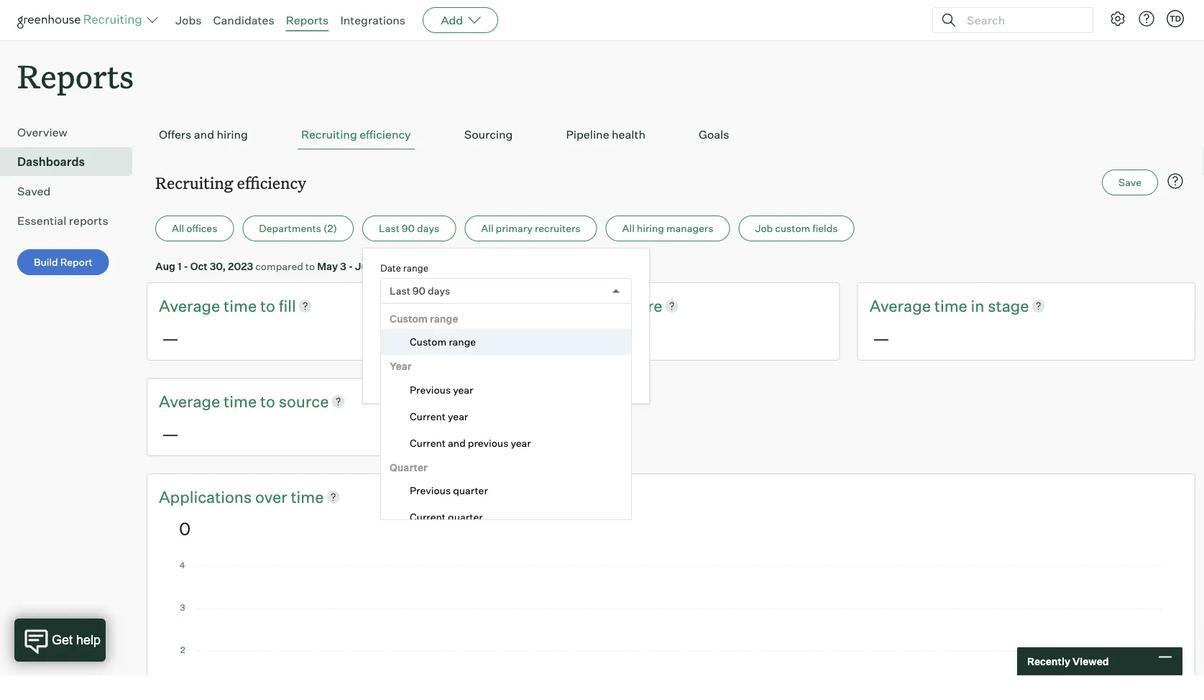 Task type: locate. For each thing, give the bounding box(es) containing it.
range up compare to previous time period
[[449, 336, 476, 349]]

custom up 08/01/2023
[[390, 313, 428, 325]]

reports
[[286, 13, 329, 27], [17, 55, 134, 97]]

last 90 days down date range at the left top
[[390, 285, 450, 297]]

1 vertical spatial previous
[[410, 485, 451, 497]]

to left hire
[[616, 296, 631, 316]]

all
[[172, 222, 184, 235], [481, 222, 494, 235], [622, 222, 635, 235]]

0 vertical spatial year
[[453, 384, 473, 396]]

to left "source"
[[260, 392, 275, 411]]

last 90 days button
[[362, 216, 456, 242]]

health
[[612, 127, 646, 142]]

tab list containing offers and hiring
[[155, 120, 1187, 150]]

date right start on the top left of page
[[404, 318, 424, 329]]

—
[[162, 328, 179, 349], [517, 328, 535, 349], [873, 328, 890, 349], [162, 423, 179, 445]]

quarter down previous quarter
[[448, 511, 483, 524]]

last up "31,"
[[379, 222, 400, 235]]

0 vertical spatial and
[[194, 127, 214, 142]]

current for current quarter
[[410, 511, 446, 524]]

tab list
[[155, 120, 1187, 150]]

- right 3
[[348, 260, 353, 273]]

time link
[[224, 295, 260, 317], [579, 295, 616, 317], [935, 295, 971, 317], [224, 390, 260, 413], [291, 486, 324, 508]]

range right the date
[[403, 262, 428, 274]]

2 vertical spatial current
[[410, 511, 446, 524]]

1 vertical spatial year
[[448, 410, 468, 423]]

90 inside button
[[402, 222, 415, 235]]

1 horizontal spatial all
[[481, 222, 494, 235]]

all for all offices
[[172, 222, 184, 235]]

all primary recruiters button
[[465, 216, 597, 242]]

custom
[[390, 313, 428, 325], [410, 336, 447, 349]]

average link
[[159, 295, 224, 317], [514, 295, 579, 317], [870, 295, 935, 317], [159, 390, 224, 413]]

average link for source
[[159, 390, 224, 413]]

time left "source"
[[224, 392, 257, 411]]

— for source
[[162, 423, 179, 445]]

1 horizontal spatial reports
[[286, 13, 329, 27]]

0 vertical spatial last
[[379, 222, 400, 235]]

time link left hire 'link'
[[579, 295, 616, 317]]

hiring right the offers in the left of the page
[[217, 127, 248, 142]]

efficiency
[[360, 127, 411, 142], [237, 172, 306, 193]]

1 vertical spatial and
[[448, 437, 466, 450]]

last
[[379, 222, 400, 235], [390, 285, 410, 297]]

job custom fields
[[755, 222, 838, 235]]

time link left fill link
[[224, 295, 260, 317]]

to left may at left
[[305, 260, 315, 273]]

2 previous from the top
[[410, 485, 451, 497]]

and inside button
[[194, 127, 214, 142]]

integrations
[[340, 13, 406, 27]]

reports down greenhouse recruiting image in the left top of the page
[[17, 55, 134, 97]]

90 down date range at the left top
[[413, 285, 426, 297]]

quarter up current quarter
[[453, 485, 488, 497]]

1
[[178, 260, 182, 273]]

last 90 days inside button
[[379, 222, 440, 235]]

overview
[[17, 125, 67, 140]]

1 vertical spatial efficiency
[[237, 172, 306, 193]]

0
[[179, 518, 191, 540]]

and right the offers in the left of the page
[[194, 127, 214, 142]]

90 up date range at the left top
[[402, 222, 415, 235]]

(2)
[[324, 222, 337, 235]]

add button
[[423, 7, 498, 33]]

2 date from the left
[[533, 318, 552, 329]]

1 horizontal spatial efficiency
[[360, 127, 411, 142]]

year up current and previous year at the bottom of the page
[[448, 410, 468, 423]]

0 horizontal spatial reports
[[17, 55, 134, 97]]

2023 right 30,
[[228, 260, 253, 273]]

to for source
[[260, 392, 275, 411]]

previous
[[450, 372, 491, 385], [468, 437, 509, 450]]

current year
[[410, 410, 468, 423]]

0 vertical spatial previous
[[410, 384, 451, 396]]

last 90 days up date range at the left top
[[379, 222, 440, 235]]

0 vertical spatial last 90 days
[[379, 222, 440, 235]]

fill link
[[279, 295, 296, 317]]

0 vertical spatial recruiting efficiency
[[301, 127, 411, 142]]

0 vertical spatial recruiting
[[301, 127, 357, 142]]

hire
[[634, 296, 663, 316]]

0 horizontal spatial hiring
[[217, 127, 248, 142]]

time link left source link
[[224, 390, 260, 413]]

0 vertical spatial range
[[403, 262, 428, 274]]

hiring
[[217, 127, 248, 142], [637, 222, 664, 235]]

days down date range at the left top
[[428, 285, 450, 297]]

all left offices at the top of page
[[172, 222, 184, 235]]

overview link
[[17, 124, 127, 141]]

and for current
[[448, 437, 466, 450]]

recruiting efficiency inside recruiting efficiency button
[[301, 127, 411, 142]]

custom range down 'start date'
[[410, 336, 476, 349]]

0 vertical spatial reports
[[286, 13, 329, 27]]

time link for stage
[[935, 295, 971, 317]]

recruiters
[[535, 222, 581, 235]]

time for fill
[[224, 296, 257, 316]]

offers
[[159, 127, 191, 142]]

0 vertical spatial 90
[[402, 222, 415, 235]]

2 2023 from the left
[[388, 260, 413, 273]]

hiring left managers
[[637, 222, 664, 235]]

time link for hire
[[579, 295, 616, 317]]

3 all from the left
[[622, 222, 635, 235]]

applications over
[[159, 487, 291, 507]]

recruiting
[[301, 127, 357, 142], [155, 172, 233, 193]]

0 horizontal spatial date
[[404, 318, 424, 329]]

days up date range at the left top
[[417, 222, 440, 235]]

current and previous year
[[410, 437, 531, 450]]

1 date from the left
[[404, 318, 424, 329]]

custom down 'start date'
[[410, 336, 447, 349]]

— for stage
[[873, 328, 890, 349]]

time link left stage link
[[935, 295, 971, 317]]

date
[[380, 262, 401, 274]]

-
[[184, 260, 188, 273], [348, 260, 353, 273]]

1 horizontal spatial hiring
[[637, 222, 664, 235]]

all left managers
[[622, 222, 635, 235]]

current down previous quarter
[[410, 511, 446, 524]]

year down period
[[511, 437, 531, 450]]

to link
[[260, 295, 279, 317], [616, 295, 634, 317], [260, 390, 279, 413]]

time link right over
[[291, 486, 324, 508]]

all for all primary recruiters
[[481, 222, 494, 235]]

fields
[[813, 222, 838, 235]]

time
[[224, 296, 257, 316], [579, 296, 612, 316], [935, 296, 968, 316], [493, 372, 514, 385], [224, 392, 257, 411], [291, 487, 324, 507]]

primary
[[496, 222, 533, 235]]

0 horizontal spatial efficiency
[[237, 172, 306, 193]]

0 horizontal spatial all
[[172, 222, 184, 235]]

previous up current year in the left of the page
[[410, 384, 451, 396]]

range up 08/01/2023
[[430, 313, 458, 325]]

1 horizontal spatial and
[[448, 437, 466, 450]]

quarter
[[453, 485, 488, 497], [448, 511, 483, 524]]

custom range up 08/01/2023
[[390, 313, 458, 325]]

average time to for hire
[[514, 296, 634, 316]]

- right '1'
[[184, 260, 188, 273]]

1 horizontal spatial 2023
[[388, 260, 413, 273]]

time down 30,
[[224, 296, 257, 316]]

to left fill
[[260, 296, 275, 316]]

departments
[[259, 222, 321, 235]]

1 vertical spatial hiring
[[637, 222, 664, 235]]

— for fill
[[162, 328, 179, 349]]

average for fill
[[159, 296, 220, 316]]

time left in
[[935, 296, 968, 316]]

time for source
[[224, 392, 257, 411]]

2 current from the top
[[410, 437, 446, 450]]

1 2023 from the left
[[228, 260, 253, 273]]

fill
[[279, 296, 296, 316]]

sourcing
[[464, 127, 513, 142]]

greenhouse recruiting image
[[17, 12, 147, 29]]

0 vertical spatial hiring
[[217, 127, 248, 142]]

reports
[[69, 214, 108, 228]]

time for hire
[[579, 296, 612, 316]]

1 vertical spatial quarter
[[448, 511, 483, 524]]

job custom fields button
[[739, 216, 855, 242]]

0 vertical spatial quarter
[[453, 485, 488, 497]]

departments (2) button
[[243, 216, 354, 242]]

jobs link
[[175, 13, 202, 27]]

time left period
[[493, 372, 514, 385]]

previous up current year in the left of the page
[[450, 372, 491, 385]]

1 vertical spatial recruiting
[[155, 172, 233, 193]]

custom
[[775, 222, 811, 235]]

over
[[255, 487, 287, 507]]

td button
[[1164, 7, 1187, 30]]

1 vertical spatial custom
[[410, 336, 447, 349]]

year for current year
[[448, 410, 468, 423]]

goals
[[699, 127, 729, 142]]

Compare to previous time period checkbox
[[380, 373, 390, 382]]

td
[[1170, 14, 1181, 23]]

3 current from the top
[[410, 511, 446, 524]]

1 vertical spatial custom range
[[410, 336, 476, 349]]

previous for to
[[450, 372, 491, 385]]

2 horizontal spatial all
[[622, 222, 635, 235]]

recruiting inside button
[[301, 127, 357, 142]]

1 previous from the top
[[410, 384, 451, 396]]

1 horizontal spatial recruiting
[[301, 127, 357, 142]]

to right compare
[[439, 372, 448, 385]]

and
[[194, 127, 214, 142], [448, 437, 466, 450]]

integrations link
[[340, 13, 406, 27]]

pipeline health button
[[563, 120, 649, 150]]

average
[[159, 296, 220, 316], [514, 296, 576, 316], [870, 296, 931, 316], [159, 392, 220, 411]]

date for end date
[[533, 318, 552, 329]]

0 vertical spatial efficiency
[[360, 127, 411, 142]]

1 all from the left
[[172, 222, 184, 235]]

2 all from the left
[[481, 222, 494, 235]]

previous up current quarter
[[410, 485, 451, 497]]

hiring inside tab list
[[217, 127, 248, 142]]

last down date range at the left top
[[390, 285, 410, 297]]

current down 'previous year'
[[410, 410, 446, 423]]

1 vertical spatial range
[[430, 313, 458, 325]]

1 vertical spatial 90
[[413, 285, 426, 297]]

1 current from the top
[[410, 410, 446, 423]]

— for hire
[[517, 328, 535, 349]]

compare to previous time period
[[393, 372, 547, 385]]

2023 right "31,"
[[388, 260, 413, 273]]

range
[[403, 262, 428, 274], [430, 313, 458, 325], [449, 336, 476, 349]]

all left primary
[[481, 222, 494, 235]]

date right end
[[533, 318, 552, 329]]

year for previous year
[[453, 384, 473, 396]]

1 horizontal spatial date
[[533, 318, 552, 329]]

departments (2)
[[259, 222, 337, 235]]

previous for previous quarter
[[410, 485, 451, 497]]

0 horizontal spatial -
[[184, 260, 188, 273]]

0 vertical spatial previous
[[450, 372, 491, 385]]

reports right candidates link
[[286, 13, 329, 27]]

time left hire
[[579, 296, 612, 316]]

all primary recruiters
[[481, 222, 581, 235]]

current down current year in the left of the page
[[410, 437, 446, 450]]

and down current year in the left of the page
[[448, 437, 466, 450]]

current
[[410, 410, 446, 423], [410, 437, 446, 450], [410, 511, 446, 524]]

to link for fill
[[260, 295, 279, 317]]

year up current year in the left of the page
[[453, 384, 473, 396]]

aug 1 - oct 30, 2023 compared to may 3 - jul 31, 2023
[[155, 260, 413, 273]]

1 vertical spatial last 90 days
[[390, 285, 450, 297]]

previous quarter
[[410, 485, 488, 497]]

end
[[513, 318, 531, 329]]

1 vertical spatial current
[[410, 437, 446, 450]]

average for stage
[[870, 296, 931, 316]]

2 - from the left
[[348, 260, 353, 273]]

0 vertical spatial days
[[417, 222, 440, 235]]

0 horizontal spatial and
[[194, 127, 214, 142]]

to for hire
[[616, 296, 631, 316]]

0 vertical spatial current
[[410, 410, 446, 423]]

1 horizontal spatial -
[[348, 260, 353, 273]]

0 vertical spatial custom range
[[390, 313, 458, 325]]

previous down current year in the left of the page
[[468, 437, 509, 450]]

candidates
[[213, 13, 274, 27]]

average link for fill
[[159, 295, 224, 317]]

essential reports link
[[17, 212, 127, 230]]

1 vertical spatial previous
[[468, 437, 509, 450]]

0 horizontal spatial 2023
[[228, 260, 253, 273]]



Task type: vqa. For each thing, say whether or not it's contained in the screenshot.
Previous quarter's quarter
yes



Task type: describe. For each thing, give the bounding box(es) containing it.
average time in
[[870, 296, 988, 316]]

all hiring managers button
[[606, 216, 730, 242]]

all offices button
[[155, 216, 234, 242]]

build report button
[[17, 250, 109, 276]]

jul
[[355, 260, 370, 273]]

last inside button
[[379, 222, 400, 235]]

all hiring managers
[[622, 222, 714, 235]]

average link for hire
[[514, 295, 579, 317]]

start
[[380, 318, 402, 329]]

current for current year
[[410, 410, 446, 423]]

previous for and
[[468, 437, 509, 450]]

offices
[[186, 222, 217, 235]]

date range
[[380, 262, 428, 274]]

dashboards link
[[17, 153, 127, 171]]

2 vertical spatial year
[[511, 437, 531, 450]]

save
[[1119, 176, 1142, 189]]

and for offers
[[194, 127, 214, 142]]

average time to for fill
[[159, 296, 279, 316]]

average for hire
[[514, 296, 576, 316]]

start date
[[380, 318, 424, 329]]

previous for previous year
[[410, 384, 451, 396]]

1 vertical spatial last
[[390, 285, 410, 297]]

1 vertical spatial reports
[[17, 55, 134, 97]]

hire link
[[634, 295, 663, 317]]

applications link
[[159, 486, 255, 508]]

recently
[[1027, 656, 1071, 668]]

report
[[60, 256, 93, 269]]

save button
[[1102, 170, 1158, 196]]

end date
[[513, 318, 552, 329]]

time right over
[[291, 487, 324, 507]]

all offices
[[172, 222, 217, 235]]

average for source
[[159, 392, 220, 411]]

essential
[[17, 214, 66, 228]]

recruiting efficiency button
[[298, 120, 415, 150]]

current quarter
[[410, 511, 483, 524]]

Search text field
[[964, 10, 1080, 31]]

source
[[279, 392, 329, 411]]

jobs
[[175, 13, 202, 27]]

range for 08/01/2023
[[403, 262, 428, 274]]

saved link
[[17, 183, 127, 200]]

0 horizontal spatial recruiting
[[155, 172, 233, 193]]

year
[[390, 360, 412, 373]]

08/01/2023
[[389, 340, 447, 353]]

average link for stage
[[870, 295, 935, 317]]

viewed
[[1073, 656, 1109, 668]]

efficiency inside button
[[360, 127, 411, 142]]

3
[[340, 260, 346, 273]]

to link for source
[[260, 390, 279, 413]]

1 vertical spatial recruiting efficiency
[[155, 172, 306, 193]]

in link
[[971, 295, 988, 317]]

build report
[[34, 256, 93, 269]]

compared
[[255, 260, 303, 273]]

build
[[34, 256, 58, 269]]

previous year
[[410, 384, 473, 396]]

in
[[971, 296, 985, 316]]

faq image
[[1167, 173, 1184, 190]]

all for all hiring managers
[[622, 222, 635, 235]]

aug
[[155, 260, 175, 273]]

stage
[[988, 296, 1029, 316]]

31,
[[372, 260, 386, 273]]

average time to for source
[[159, 392, 279, 411]]

pipeline
[[566, 127, 609, 142]]

to for fill
[[260, 296, 275, 316]]

oct
[[190, 260, 208, 273]]

time link for source
[[224, 390, 260, 413]]

xychart image
[[179, 563, 1163, 677]]

sourcing button
[[461, 120, 517, 150]]

pipeline health
[[566, 127, 646, 142]]

1 - from the left
[[184, 260, 188, 273]]

reports link
[[286, 13, 329, 27]]

quarter for current quarter
[[448, 511, 483, 524]]

job
[[755, 222, 773, 235]]

essential reports
[[17, 214, 108, 228]]

period
[[516, 372, 547, 385]]

may
[[317, 260, 338, 273]]

2 vertical spatial range
[[449, 336, 476, 349]]

days inside button
[[417, 222, 440, 235]]

source link
[[279, 390, 329, 413]]

0 vertical spatial custom
[[390, 313, 428, 325]]

30,
[[210, 260, 226, 273]]

time link for fill
[[224, 295, 260, 317]]

quarter for previous quarter
[[453, 485, 488, 497]]

recently viewed
[[1027, 656, 1109, 668]]

configure image
[[1109, 10, 1127, 27]]

compare
[[393, 372, 436, 385]]

applications
[[159, 487, 252, 507]]

add
[[441, 13, 463, 27]]

offers and hiring
[[159, 127, 248, 142]]

goals button
[[695, 120, 733, 150]]

managers
[[666, 222, 714, 235]]

time for stage
[[935, 296, 968, 316]]

stage link
[[988, 295, 1029, 317]]

td button
[[1167, 10, 1184, 27]]

saved
[[17, 184, 51, 199]]

date for start date
[[404, 318, 424, 329]]

offers and hiring button
[[155, 120, 252, 150]]

1 vertical spatial days
[[428, 285, 450, 297]]

range for previous year
[[430, 313, 458, 325]]

to link for hire
[[616, 295, 634, 317]]

quarter
[[390, 461, 428, 474]]

current for current and previous year
[[410, 437, 446, 450]]



